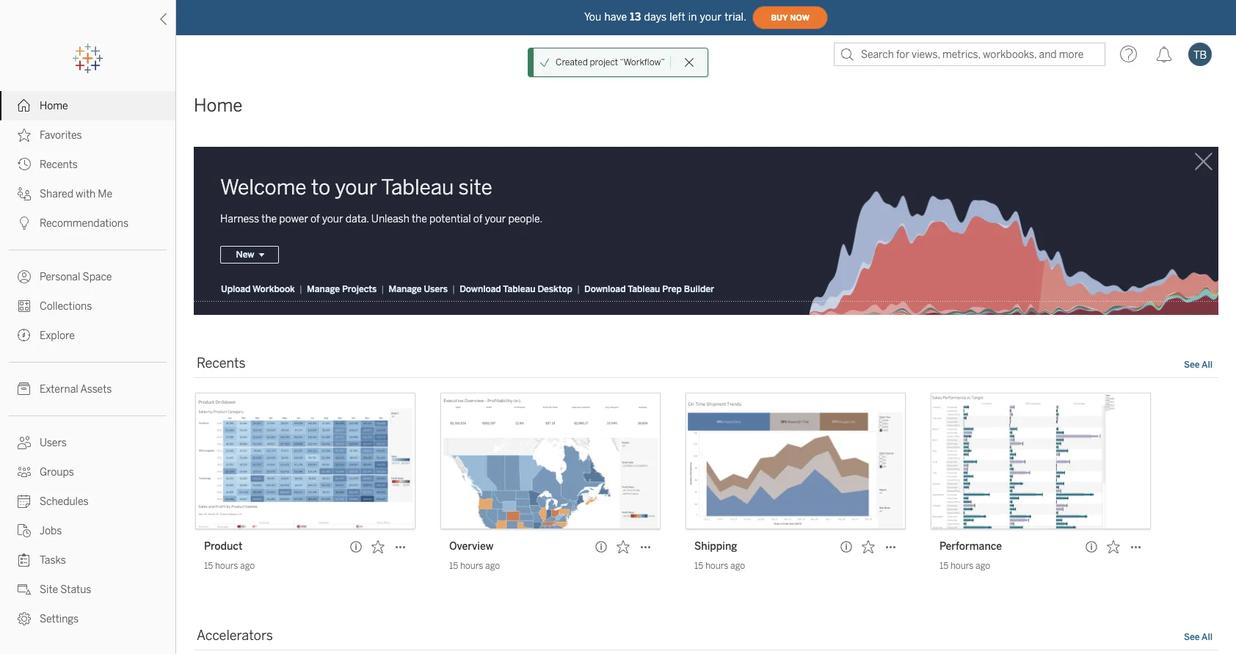 Task type: vqa. For each thing, say whether or not it's contained in the screenshot.
See All
yes



Task type: describe. For each thing, give the bounding box(es) containing it.
prep
[[663, 285, 682, 295]]

personal space link
[[0, 262, 176, 292]]

0 vertical spatial users
[[424, 285, 448, 295]]

by text only_f5he34f image for jobs
[[18, 524, 31, 538]]

tasks link
[[0, 546, 176, 575]]

1 download from the left
[[460, 285, 501, 295]]

external assets
[[40, 383, 112, 396]]

personal
[[40, 271, 80, 284]]

jobs
[[40, 525, 62, 538]]

upload workbook button
[[220, 284, 296, 296]]

15 hours ago for overview
[[450, 561, 500, 572]]

by text only_f5he34f image for schedules
[[18, 495, 31, 508]]

created
[[556, 57, 588, 68]]

you have 13 days left in your trial.
[[585, 11, 747, 23]]

15 hours ago for shipping
[[695, 561, 746, 572]]

harness
[[220, 213, 259, 226]]

personal space
[[40, 271, 112, 284]]

15 for shipping
[[695, 561, 704, 572]]

hours for product
[[215, 561, 238, 572]]

potential
[[430, 213, 471, 226]]

buy now button
[[753, 6, 829, 29]]

power
[[279, 213, 308, 226]]

your up data.
[[335, 176, 377, 200]]

settings link
[[0, 605, 176, 634]]

2 download from the left
[[585, 285, 626, 295]]

to
[[311, 176, 331, 200]]

buy now
[[771, 13, 810, 22]]

navigation panel element
[[0, 44, 176, 634]]

groups link
[[0, 458, 176, 487]]

by text only_f5he34f image for personal space
[[18, 270, 31, 284]]

all for recents
[[1203, 360, 1213, 371]]

download tableau prep builder link
[[584, 284, 715, 296]]

site
[[40, 584, 58, 596]]

home inside main navigation. press the up and down arrow keys to access links. element
[[40, 100, 68, 112]]

jobs link
[[0, 516, 176, 546]]

data.
[[346, 213, 369, 226]]

by text only_f5he34f image for favorites
[[18, 129, 31, 142]]

tasks
[[40, 555, 66, 567]]

new
[[236, 250, 255, 260]]

Search for views, metrics, workbooks, and more text field
[[834, 43, 1106, 66]]

your left data.
[[322, 213, 343, 226]]

main navigation. press the up and down arrow keys to access links. element
[[0, 91, 176, 634]]

now
[[791, 13, 810, 22]]

15 for performance
[[940, 561, 949, 572]]

see all link for recents
[[1185, 359, 1213, 374]]

ago for shipping
[[731, 561, 746, 572]]

created project "workflow"
[[556, 57, 665, 68]]

accelerators
[[197, 628, 273, 644]]

upload
[[221, 285, 251, 295]]

collections link
[[0, 292, 176, 321]]

groups
[[40, 466, 74, 479]]

harness the power of your data. unleash the potential of your people.
[[220, 213, 543, 226]]

people.
[[509, 213, 543, 226]]

15 for product
[[204, 561, 213, 572]]

recommendations
[[40, 217, 129, 230]]

1 manage from the left
[[307, 285, 340, 295]]

site status link
[[0, 575, 176, 605]]

builder
[[684, 285, 715, 295]]

trial.
[[725, 11, 747, 23]]

see all for recents
[[1185, 360, 1213, 371]]

by text only_f5he34f image for site status
[[18, 583, 31, 596]]

2 manage from the left
[[389, 285, 422, 295]]

new button
[[220, 246, 279, 264]]

product
[[204, 541, 243, 553]]

upload workbook | manage projects | manage users | download tableau desktop | download tableau prep builder
[[221, 285, 715, 295]]

favorites link
[[0, 120, 176, 150]]

external
[[40, 383, 78, 396]]

all for accelerators
[[1203, 633, 1213, 643]]

site
[[459, 176, 493, 200]]

1 horizontal spatial home
[[194, 95, 243, 116]]

by text only_f5he34f image for groups
[[18, 466, 31, 479]]

your left people.
[[485, 213, 506, 226]]

project
[[590, 57, 619, 68]]

by text only_f5he34f image for recents
[[18, 158, 31, 171]]

buy
[[771, 13, 788, 22]]

recents link
[[0, 150, 176, 179]]

workbook
[[253, 285, 295, 295]]

download tableau desktop link
[[459, 284, 574, 296]]

unleash
[[372, 213, 410, 226]]

3 | from the left
[[453, 285, 456, 295]]

by text only_f5he34f image for users
[[18, 436, 31, 450]]



Task type: locate. For each thing, give the bounding box(es) containing it.
by text only_f5he34f image inside settings link
[[18, 613, 31, 626]]

8 by text only_f5he34f image from the top
[[18, 583, 31, 596]]

2 see from the top
[[1185, 633, 1201, 643]]

projects
[[342, 285, 377, 295]]

15 hours ago for performance
[[940, 561, 991, 572]]

0 vertical spatial all
[[1203, 360, 1213, 371]]

by text only_f5he34f image inside favorites link
[[18, 129, 31, 142]]

| right manage users link
[[453, 285, 456, 295]]

1 horizontal spatial manage
[[389, 285, 422, 295]]

15
[[204, 561, 213, 572], [450, 561, 458, 572], [695, 561, 704, 572], [940, 561, 949, 572]]

0 vertical spatial see all link
[[1185, 359, 1213, 374]]

of right "power"
[[311, 213, 320, 226]]

4 | from the left
[[577, 285, 580, 295]]

15 hours ago for product
[[204, 561, 255, 572]]

by text only_f5he34f image inside tasks link
[[18, 554, 31, 567]]

by text only_f5he34f image
[[18, 158, 31, 171], [18, 217, 31, 230], [18, 270, 31, 284], [18, 329, 31, 342], [18, 436, 31, 450], [18, 495, 31, 508], [18, 554, 31, 567]]

1 horizontal spatial tableau
[[503, 285, 536, 295]]

0 horizontal spatial manage
[[307, 285, 340, 295]]

by text only_f5he34f image left external
[[18, 383, 31, 396]]

home link
[[0, 91, 176, 120]]

space
[[83, 271, 112, 284]]

ago down shipping
[[731, 561, 746, 572]]

15 down product
[[204, 561, 213, 572]]

1 horizontal spatial of
[[474, 213, 483, 226]]

1 the from the left
[[262, 213, 277, 226]]

your right in
[[700, 11, 722, 23]]

hours for shipping
[[706, 561, 729, 572]]

3 15 from the left
[[695, 561, 704, 572]]

by text only_f5he34f image for external assets
[[18, 383, 31, 396]]

site status
[[40, 584, 91, 596]]

download
[[460, 285, 501, 295], [585, 285, 626, 295]]

your
[[700, 11, 722, 23], [335, 176, 377, 200], [322, 213, 343, 226], [485, 213, 506, 226]]

collections
[[40, 300, 92, 313]]

shipping
[[695, 541, 738, 553]]

created project "workflow" alert
[[556, 56, 665, 69]]

15 hours ago down overview at the bottom left of the page
[[450, 561, 500, 572]]

15 for overview
[[450, 561, 458, 572]]

users down potential
[[424, 285, 448, 295]]

1 horizontal spatial users
[[424, 285, 448, 295]]

schedules
[[40, 496, 89, 508]]

hours for overview
[[460, 561, 484, 572]]

me
[[98, 188, 113, 201]]

2 of from the left
[[474, 213, 483, 226]]

0 vertical spatial recents
[[40, 159, 78, 171]]

ago
[[240, 561, 255, 572], [486, 561, 500, 572], [731, 561, 746, 572], [976, 561, 991, 572]]

1 vertical spatial see
[[1185, 633, 1201, 643]]

0 horizontal spatial of
[[311, 213, 320, 226]]

15 hours ago down product
[[204, 561, 255, 572]]

1 15 hours ago from the left
[[204, 561, 255, 572]]

the left "power"
[[262, 213, 277, 226]]

2 all from the top
[[1203, 633, 1213, 643]]

2 see all from the top
[[1185, 633, 1213, 643]]

by text only_f5he34f image for recommendations
[[18, 217, 31, 230]]

see for accelerators
[[1185, 633, 1201, 643]]

recents
[[40, 159, 78, 171], [197, 356, 246, 372]]

tableau left prep
[[628, 285, 661, 295]]

tableau left desktop
[[503, 285, 536, 295]]

of
[[311, 213, 320, 226], [474, 213, 483, 226]]

3 hours from the left
[[706, 561, 729, 572]]

shared with me link
[[0, 179, 176, 209]]

ago down product
[[240, 561, 255, 572]]

by text only_f5he34f image inside "recents" link
[[18, 158, 31, 171]]

recommendations link
[[0, 209, 176, 238]]

2 hours from the left
[[460, 561, 484, 572]]

by text only_f5he34f image inside shared with me link
[[18, 187, 31, 201]]

0 horizontal spatial home
[[40, 100, 68, 112]]

by text only_f5he34f image inside groups link
[[18, 466, 31, 479]]

performance
[[940, 541, 1003, 553]]

2 15 from the left
[[450, 561, 458, 572]]

by text only_f5he34f image left the favorites
[[18, 129, 31, 142]]

|
[[300, 285, 303, 295], [381, 285, 384, 295], [453, 285, 456, 295], [577, 285, 580, 295]]

hours
[[215, 561, 238, 572], [460, 561, 484, 572], [706, 561, 729, 572], [951, 561, 974, 572]]

overview
[[450, 541, 494, 553]]

1 vertical spatial see all link
[[1185, 631, 1213, 647]]

| right desktop
[[577, 285, 580, 295]]

15 down 'performance'
[[940, 561, 949, 572]]

welcome
[[220, 176, 307, 200]]

see for recents
[[1185, 360, 1201, 371]]

ago for product
[[240, 561, 255, 572]]

the right "unleash"
[[412, 213, 427, 226]]

tableau up "unleash"
[[381, 176, 454, 200]]

by text only_f5he34f image for home
[[18, 99, 31, 112]]

"workflow"
[[620, 57, 665, 68]]

5 by text only_f5he34f image from the top
[[18, 383, 31, 396]]

7 by text only_f5he34f image from the top
[[18, 524, 31, 538]]

ago down overview at the bottom left of the page
[[486, 561, 500, 572]]

0 horizontal spatial the
[[262, 213, 277, 226]]

hours for performance
[[951, 561, 974, 572]]

left
[[670, 11, 686, 23]]

1 horizontal spatial the
[[412, 213, 427, 226]]

by text only_f5he34f image left shared
[[18, 187, 31, 201]]

2 15 hours ago from the left
[[450, 561, 500, 572]]

by text only_f5he34f image inside jobs link
[[18, 524, 31, 538]]

1 all from the top
[[1203, 360, 1213, 371]]

users
[[424, 285, 448, 295], [40, 437, 67, 450]]

15 down shipping
[[695, 561, 704, 572]]

assets
[[80, 383, 112, 396]]

0 vertical spatial see
[[1185, 360, 1201, 371]]

2 by text only_f5he34f image from the top
[[18, 217, 31, 230]]

7 by text only_f5he34f image from the top
[[18, 554, 31, 567]]

by text only_f5he34f image left site
[[18, 583, 31, 596]]

by text only_f5he34f image up favorites link
[[18, 99, 31, 112]]

tableau
[[381, 176, 454, 200], [503, 285, 536, 295], [628, 285, 661, 295]]

desktop
[[538, 285, 573, 295]]

success image
[[540, 57, 550, 68]]

1 see all link from the top
[[1185, 359, 1213, 374]]

manage left projects
[[307, 285, 340, 295]]

1 ago from the left
[[240, 561, 255, 572]]

1 15 from the left
[[204, 561, 213, 572]]

by text only_f5he34f image left jobs
[[18, 524, 31, 538]]

see all link for accelerators
[[1185, 631, 1213, 647]]

4 hours from the left
[[951, 561, 974, 572]]

schedules link
[[0, 487, 176, 516]]

by text only_f5he34f image inside explore link
[[18, 329, 31, 342]]

1 see all from the top
[[1185, 360, 1213, 371]]

manage
[[307, 285, 340, 295], [389, 285, 422, 295]]

by text only_f5he34f image inside site status link
[[18, 583, 31, 596]]

2 see all link from the top
[[1185, 631, 1213, 647]]

manage right projects
[[389, 285, 422, 295]]

status
[[60, 584, 91, 596]]

by text only_f5he34f image inside external assets link
[[18, 383, 31, 396]]

1 vertical spatial see all
[[1185, 633, 1213, 643]]

users link
[[0, 428, 176, 458]]

1 of from the left
[[311, 213, 320, 226]]

ago for performance
[[976, 561, 991, 572]]

settings
[[40, 613, 79, 626]]

1 vertical spatial recents
[[197, 356, 246, 372]]

4 15 hours ago from the left
[[940, 561, 991, 572]]

recents inside main navigation. press the up and down arrow keys to access links. element
[[40, 159, 78, 171]]

| right projects
[[381, 285, 384, 295]]

4 by text only_f5he34f image from the top
[[18, 300, 31, 313]]

hours down overview at the bottom left of the page
[[460, 561, 484, 572]]

by text only_f5he34f image left 'settings' on the left
[[18, 613, 31, 626]]

ago down 'performance'
[[976, 561, 991, 572]]

1 by text only_f5he34f image from the top
[[18, 99, 31, 112]]

explore
[[40, 330, 75, 342]]

2 | from the left
[[381, 285, 384, 295]]

| right workbook
[[300, 285, 303, 295]]

see all link
[[1185, 359, 1213, 374], [1185, 631, 1213, 647]]

have
[[605, 11, 628, 23]]

home
[[194, 95, 243, 116], [40, 100, 68, 112]]

download right desktop
[[585, 285, 626, 295]]

by text only_f5he34f image inside personal space "link"
[[18, 270, 31, 284]]

you
[[585, 11, 602, 23]]

of right potential
[[474, 213, 483, 226]]

2 ago from the left
[[486, 561, 500, 572]]

by text only_f5he34f image
[[18, 99, 31, 112], [18, 129, 31, 142], [18, 187, 31, 201], [18, 300, 31, 313], [18, 383, 31, 396], [18, 466, 31, 479], [18, 524, 31, 538], [18, 583, 31, 596], [18, 613, 31, 626]]

1 horizontal spatial recents
[[197, 356, 246, 372]]

6 by text only_f5he34f image from the top
[[18, 466, 31, 479]]

0 horizontal spatial recents
[[40, 159, 78, 171]]

0 horizontal spatial download
[[460, 285, 501, 295]]

by text only_f5he34f image inside users link
[[18, 436, 31, 450]]

2 horizontal spatial tableau
[[628, 285, 661, 295]]

1 | from the left
[[300, 285, 303, 295]]

1 by text only_f5he34f image from the top
[[18, 158, 31, 171]]

15 down overview at the bottom left of the page
[[450, 561, 458, 572]]

download right manage users link
[[460, 285, 501, 295]]

users inside main navigation. press the up and down arrow keys to access links. element
[[40, 437, 67, 450]]

see all
[[1185, 360, 1213, 371], [1185, 633, 1213, 643]]

1 vertical spatial all
[[1203, 633, 1213, 643]]

manage users link
[[388, 284, 449, 296]]

1 horizontal spatial download
[[585, 285, 626, 295]]

by text only_f5he34f image inside collections link
[[18, 300, 31, 313]]

external assets link
[[0, 375, 176, 404]]

see
[[1185, 360, 1201, 371], [1185, 633, 1201, 643]]

by text only_f5he34f image inside 'home' link
[[18, 99, 31, 112]]

3 15 hours ago from the left
[[695, 561, 746, 572]]

4 by text only_f5he34f image from the top
[[18, 329, 31, 342]]

2 by text only_f5he34f image from the top
[[18, 129, 31, 142]]

welcome to your tableau site
[[220, 176, 493, 200]]

by text only_f5he34f image left groups
[[18, 466, 31, 479]]

by text only_f5he34f image for shared with me
[[18, 187, 31, 201]]

manage projects link
[[306, 284, 378, 296]]

2 the from the left
[[412, 213, 427, 226]]

by text only_f5he34f image inside "recommendations" 'link'
[[18, 217, 31, 230]]

by text only_f5he34f image left collections
[[18, 300, 31, 313]]

by text only_f5he34f image for settings
[[18, 613, 31, 626]]

by text only_f5he34f image for explore
[[18, 329, 31, 342]]

5 by text only_f5he34f image from the top
[[18, 436, 31, 450]]

6 by text only_f5he34f image from the top
[[18, 495, 31, 508]]

hours down 'performance'
[[951, 561, 974, 572]]

explore link
[[0, 321, 176, 350]]

4 15 from the left
[[940, 561, 949, 572]]

see all for accelerators
[[1185, 633, 1213, 643]]

15 hours ago down 'performance'
[[940, 561, 991, 572]]

3 ago from the left
[[731, 561, 746, 572]]

in
[[689, 11, 698, 23]]

1 hours from the left
[[215, 561, 238, 572]]

15 hours ago
[[204, 561, 255, 572], [450, 561, 500, 572], [695, 561, 746, 572], [940, 561, 991, 572]]

15 hours ago down shipping
[[695, 561, 746, 572]]

by text only_f5he34f image for tasks
[[18, 554, 31, 567]]

3 by text only_f5he34f image from the top
[[18, 187, 31, 201]]

with
[[76, 188, 96, 201]]

1 see from the top
[[1185, 360, 1201, 371]]

all
[[1203, 360, 1213, 371], [1203, 633, 1213, 643]]

shared
[[40, 188, 73, 201]]

13
[[630, 11, 642, 23]]

days
[[645, 11, 667, 23]]

1 vertical spatial users
[[40, 437, 67, 450]]

hours down product
[[215, 561, 238, 572]]

3 by text only_f5he34f image from the top
[[18, 270, 31, 284]]

by text only_f5he34f image for collections
[[18, 300, 31, 313]]

0 horizontal spatial users
[[40, 437, 67, 450]]

users up groups
[[40, 437, 67, 450]]

by text only_f5he34f image inside schedules link
[[18, 495, 31, 508]]

hours down shipping
[[706, 561, 729, 572]]

ago for overview
[[486, 561, 500, 572]]

shared with me
[[40, 188, 113, 201]]

0 horizontal spatial tableau
[[381, 176, 454, 200]]

favorites
[[40, 129, 82, 142]]

9 by text only_f5he34f image from the top
[[18, 613, 31, 626]]

4 ago from the left
[[976, 561, 991, 572]]

0 vertical spatial see all
[[1185, 360, 1213, 371]]



